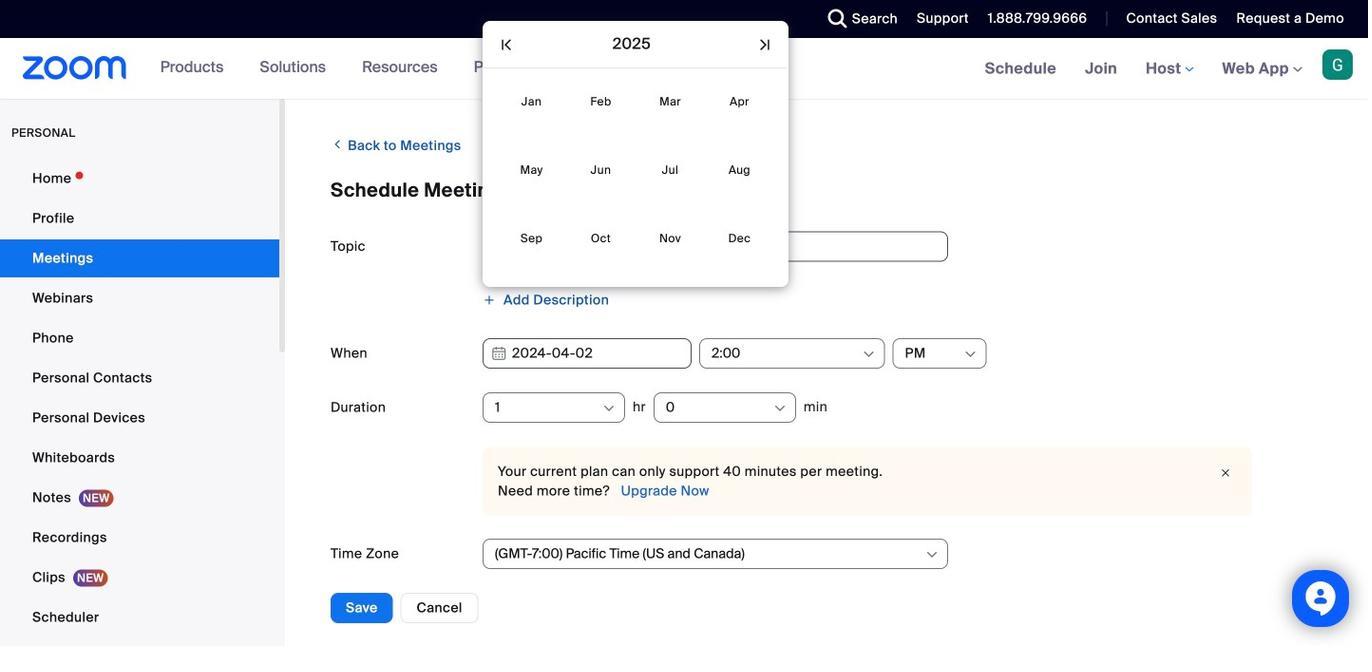 Task type: locate. For each thing, give the bounding box(es) containing it.
My Meeting text field
[[483, 231, 948, 262]]

select start time text field
[[712, 339, 860, 368]]

show options image
[[772, 401, 788, 416]]

1 vertical spatial show options image
[[601, 401, 617, 416]]

next year,april 2026 image
[[754, 33, 776, 56]]

banner
[[0, 38, 1368, 100]]

1 horizontal spatial show options image
[[861, 347, 877, 362]]

show options image down choose date text box
[[601, 401, 617, 416]]

profile picture image
[[1323, 49, 1353, 80]]

select time zone text field
[[495, 540, 924, 568]]

previous year,april 2024 image
[[495, 33, 518, 56]]

show options image right select start time text box
[[861, 347, 877, 362]]

show options image
[[861, 347, 877, 362], [601, 401, 617, 416]]



Task type: vqa. For each thing, say whether or not it's contained in the screenshot.
the Previous Year,April 2024 icon
yes



Task type: describe. For each thing, give the bounding box(es) containing it.
personal menu menu
[[0, 160, 279, 646]]

choose date text field
[[483, 338, 692, 369]]

add image
[[483, 293, 496, 307]]

0 vertical spatial show options image
[[861, 347, 877, 362]]

0 horizontal spatial show options image
[[601, 401, 617, 416]]

close image
[[1214, 464, 1237, 483]]

zoom logo image
[[23, 56, 127, 80]]

left image
[[331, 135, 344, 154]]

product information navigation
[[146, 38, 599, 99]]

meetings navigation
[[971, 38, 1368, 100]]



